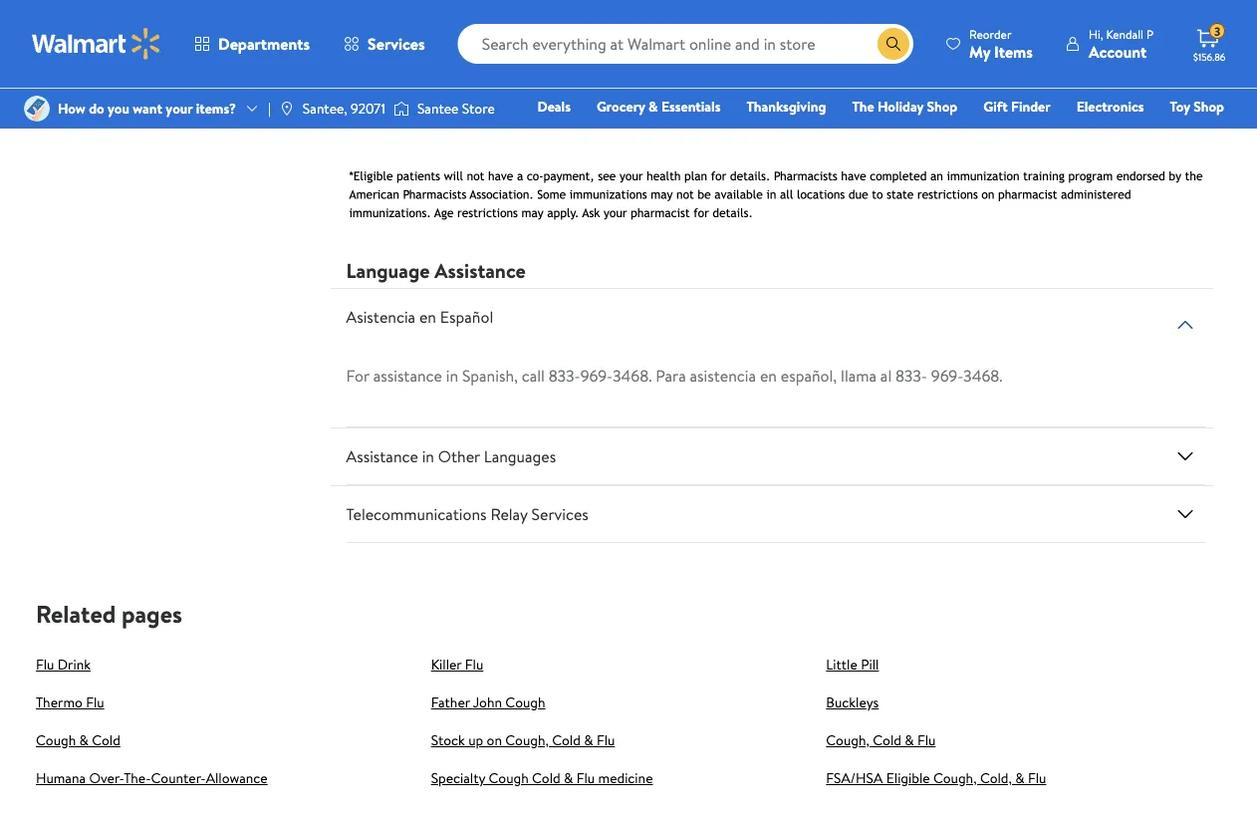 Task type: describe. For each thing, give the bounding box(es) containing it.
counter-
[[151, 768, 206, 788]]

one debit link
[[1063, 124, 1149, 145]]

holiday
[[878, 97, 924, 116]]

allowance
[[206, 768, 268, 788]]

flu drink
[[36, 655, 91, 674]]

services button
[[327, 20, 442, 68]]

2-day shipping up reorder
[[928, 7, 1002, 24]]

Walmart Site-Wide search field
[[458, 24, 914, 64]]

stock up on cough, cold & flu link
[[431, 731, 615, 750]]

little pill link
[[827, 655, 880, 674]]

thermo flu
[[36, 693, 104, 712]]

related
[[36, 597, 116, 630]]

gift
[[984, 97, 1009, 116]]

grocery & essentials
[[597, 97, 721, 116]]

asistencia
[[346, 306, 416, 328]]

walmart+ link
[[1157, 124, 1234, 145]]

3+ day shipping
[[354, 24, 434, 41]]

my
[[970, 40, 991, 62]]

shipping up reorder
[[959, 7, 1002, 24]]

telecommunications
[[346, 503, 487, 525]]

92071
[[351, 99, 386, 118]]

deals
[[538, 97, 571, 116]]

little pill
[[827, 655, 880, 674]]

departments
[[218, 33, 310, 55]]

the-
[[124, 768, 151, 788]]

1 pickup from the left
[[641, 7, 675, 24]]

thanksgiving link
[[738, 96, 836, 117]]

2 3468. from the left
[[964, 365, 1003, 387]]

2 969- from the left
[[932, 365, 964, 387]]

fsa/hsa
[[827, 768, 884, 788]]

flu up medicine at bottom
[[597, 731, 615, 750]]

killer
[[431, 655, 462, 674]]

1 969- from the left
[[581, 365, 613, 387]]

santee,
[[303, 99, 348, 118]]

1 vertical spatial en
[[760, 365, 777, 387]]

shop inside toy shop home
[[1194, 97, 1225, 116]]

1 shop from the left
[[928, 97, 958, 116]]

1 horizontal spatial in
[[446, 365, 459, 387]]

specialty cough cold & flu medicine link
[[431, 768, 653, 788]]

father john cough
[[431, 693, 546, 712]]

one debit
[[1072, 125, 1140, 144]]

1 horizontal spatial services
[[532, 503, 589, 525]]

do
[[89, 99, 104, 118]]

fsa/hsa eligible cough, cold, & flu
[[827, 768, 1047, 788]]

2-day shipping up thanksgiving
[[784, 35, 859, 52]]

home
[[861, 125, 897, 144]]

up
[[469, 731, 484, 750]]

grocery & essentials link
[[588, 96, 730, 117]]

little
[[827, 655, 858, 674]]

assistance
[[373, 365, 443, 387]]

toy
[[1171, 97, 1191, 116]]

& down thermo flu
[[79, 731, 89, 750]]

1 vertical spatial in
[[422, 445, 435, 467]]

llama
[[841, 365, 877, 387]]

spanish,
[[462, 365, 518, 387]]

specialty
[[431, 768, 486, 788]]

pages
[[122, 597, 182, 630]]

2 vertical spatial cough
[[489, 768, 529, 788]]

shipping up 'deals'
[[529, 24, 572, 41]]

pill
[[861, 655, 880, 674]]

language assistance
[[346, 256, 526, 284]]

& right cold,
[[1016, 768, 1025, 788]]

humana over-the-counter-allowance link
[[36, 768, 268, 788]]

santee
[[418, 99, 459, 118]]

electronics
[[1077, 97, 1145, 116]]

walmart+
[[1166, 125, 1225, 144]]

your
[[166, 99, 193, 118]]

asistencia en español image
[[1174, 313, 1198, 337]]

flu left the drink
[[36, 655, 54, 674]]

walmart image
[[32, 28, 161, 60]]

español
[[440, 306, 494, 328]]

essentials
[[662, 97, 721, 116]]

1 delivery from the left
[[687, 7, 731, 24]]

telecommunications relay services
[[346, 503, 589, 525]]

call
[[522, 365, 545, 387]]

hi,
[[1089, 25, 1104, 42]]

store
[[462, 99, 495, 118]]

2-day shipping up essentials
[[641, 35, 715, 52]]

specialty cough cold & flu medicine
[[431, 768, 653, 788]]

flu up fsa/hsa eligible cough, cold, & flu at the right
[[918, 731, 936, 750]]

buckleys link
[[827, 693, 879, 712]]

for
[[346, 365, 370, 387]]

1 833- from the left
[[549, 365, 581, 387]]

gift finder link
[[975, 96, 1060, 117]]

humana
[[36, 768, 86, 788]]

assistance in other languages
[[346, 445, 556, 467]]

departments button
[[177, 20, 327, 68]]

cough, cold & flu
[[827, 731, 936, 750]]

flu drink link
[[36, 655, 91, 674]]

medicine
[[599, 768, 653, 788]]

cold down stock up on cough, cold & flu link
[[532, 768, 561, 788]]

cold up the over-
[[92, 731, 120, 750]]

thanksgiving
[[747, 97, 827, 116]]

on
[[487, 731, 502, 750]]

Search search field
[[458, 24, 914, 64]]

items
[[995, 40, 1034, 62]]



Task type: vqa. For each thing, say whether or not it's contained in the screenshot.
"0 $0.00" at top
no



Task type: locate. For each thing, give the bounding box(es) containing it.
2 833- from the left
[[896, 365, 928, 387]]

assistance up español
[[435, 256, 526, 284]]

delivery up the search "search field" on the top of page
[[687, 7, 731, 24]]

1 horizontal spatial 969-
[[932, 365, 964, 387]]

3
[[1215, 23, 1221, 40]]

over-
[[89, 768, 124, 788]]

cough, cold & flu link
[[827, 731, 936, 750]]

finder
[[1012, 97, 1051, 116]]

3+
[[354, 24, 368, 41]]

reorder my items
[[970, 25, 1034, 62]]

thermo flu link
[[36, 693, 104, 712]]

833- right al
[[896, 365, 928, 387]]

0 vertical spatial assistance
[[435, 256, 526, 284]]

shipping left search icon
[[816, 35, 859, 52]]

& left medicine at bottom
[[564, 768, 574, 788]]

cold,
[[981, 768, 1013, 788]]

& up specialty cough cold & flu medicine link
[[584, 731, 594, 750]]

0 horizontal spatial 969-
[[581, 365, 613, 387]]

0 vertical spatial cough
[[506, 693, 546, 712]]

assistance in other languages image
[[1174, 444, 1198, 468]]

p
[[1147, 25, 1154, 42]]

0 horizontal spatial pickup
[[641, 7, 675, 24]]

shop
[[928, 97, 958, 116], [1194, 97, 1225, 116]]

shop up fashion 'link'
[[928, 97, 958, 116]]

en
[[420, 306, 437, 328], [760, 365, 777, 387]]

3468. left the para at the right top of the page
[[613, 365, 652, 387]]

shipping up essentials
[[672, 35, 715, 52]]

how do you want your items?
[[58, 99, 236, 118]]

1 horizontal spatial delivery
[[831, 7, 874, 24]]

2 horizontal spatial cough,
[[934, 768, 977, 788]]

cough, left cold,
[[934, 768, 977, 788]]

shipping right 3+ in the top left of the page
[[391, 24, 434, 41]]

the holiday shop link
[[844, 96, 967, 117]]

assistance
[[435, 256, 526, 284], [346, 445, 419, 467]]

cough down on
[[489, 768, 529, 788]]

 image for santee store
[[394, 99, 410, 119]]

969- right call
[[581, 365, 613, 387]]

you
[[108, 99, 129, 118]]

stock
[[431, 731, 465, 750]]

search icon image
[[886, 36, 902, 52]]

 image right 92071
[[394, 99, 410, 119]]

para
[[656, 365, 687, 387]]

services inside popup button
[[368, 33, 425, 55]]

in left spanish,
[[446, 365, 459, 387]]

$156.86
[[1194, 50, 1226, 63]]

services right relay
[[532, 503, 589, 525]]

0 horizontal spatial 3468.
[[613, 365, 652, 387]]

833-
[[549, 365, 581, 387], [896, 365, 928, 387]]

2-day shipping up deals link
[[498, 24, 572, 41]]

for assistance in spanish, call 833-969-3468. para asistencia en español, llama al 833- 969-3468.
[[346, 365, 1003, 387]]

telecommunications relay services image
[[1174, 502, 1198, 526]]

& right "grocery"
[[649, 97, 658, 116]]

cough, down the buckleys
[[827, 731, 870, 750]]

john
[[473, 693, 502, 712]]

reorder
[[970, 25, 1012, 42]]

flu right the thermo
[[86, 693, 104, 712]]

al
[[881, 365, 892, 387]]

pickup up thanksgiving
[[784, 7, 819, 24]]

 image right |
[[279, 101, 295, 117]]

1 horizontal spatial cough,
[[827, 731, 870, 750]]

1 vertical spatial assistance
[[346, 445, 419, 467]]

1 vertical spatial cough
[[36, 731, 76, 750]]

1 horizontal spatial 833-
[[896, 365, 928, 387]]

thermo
[[36, 693, 83, 712]]

969- right al
[[932, 365, 964, 387]]

in left other
[[422, 445, 435, 467]]

registry link
[[987, 124, 1055, 145]]

electronics link
[[1068, 96, 1154, 117]]

969-
[[581, 365, 613, 387], [932, 365, 964, 387]]

cold up specialty cough cold & flu medicine link
[[552, 731, 581, 750]]

killer flu
[[431, 655, 484, 674]]

cold up eligible
[[873, 731, 902, 750]]

pickup
[[641, 7, 675, 24], [784, 7, 819, 24]]

languages
[[484, 445, 556, 467]]

toy shop home
[[861, 97, 1225, 144]]

home link
[[852, 124, 906, 145]]

cough & cold
[[36, 731, 120, 750]]

0 horizontal spatial shop
[[928, 97, 958, 116]]

drink
[[58, 655, 91, 674]]

assistance up telecommunications
[[346, 445, 419, 467]]

eligible
[[887, 768, 931, 788]]

flu right killer
[[465, 655, 484, 674]]

 image for santee, 92071
[[279, 101, 295, 117]]

0 vertical spatial in
[[446, 365, 459, 387]]

0 horizontal spatial en
[[420, 306, 437, 328]]

0 horizontal spatial delivery
[[687, 7, 731, 24]]

2 pickup from the left
[[784, 7, 819, 24]]

the holiday shop
[[853, 97, 958, 116]]

delivery up the the
[[831, 7, 874, 24]]

cough down the thermo
[[36, 731, 76, 750]]

1 horizontal spatial 3468.
[[964, 365, 1003, 387]]

 image
[[24, 96, 50, 122]]

asistencia
[[690, 365, 757, 387]]

1 3468. from the left
[[613, 365, 652, 387]]

father john cough link
[[431, 693, 546, 712]]

|
[[268, 99, 271, 118]]

 image
[[394, 99, 410, 119], [279, 101, 295, 117]]

cough
[[506, 693, 546, 712], [36, 731, 76, 750], [489, 768, 529, 788]]

pickup up walmart site-wide search box
[[641, 7, 675, 24]]

hi, kendall p account
[[1089, 25, 1154, 62]]

related pages
[[36, 597, 182, 630]]

en left español,
[[760, 365, 777, 387]]

the
[[853, 97, 875, 116]]

2 shop from the left
[[1194, 97, 1225, 116]]

account
[[1089, 40, 1148, 62]]

& inside the grocery & essentials 'link'
[[649, 97, 658, 116]]

0 horizontal spatial in
[[422, 445, 435, 467]]

2 delivery from the left
[[831, 7, 874, 24]]

grocery
[[597, 97, 646, 116]]

flu right cold,
[[1029, 768, 1047, 788]]

3468. right al
[[964, 365, 1003, 387]]

0 horizontal spatial services
[[368, 33, 425, 55]]

fsa/hsa eligible cough, cold, & flu link
[[827, 768, 1047, 788]]

1 vertical spatial services
[[532, 503, 589, 525]]

1 horizontal spatial shop
[[1194, 97, 1225, 116]]

en left español
[[420, 306, 437, 328]]

cough right john
[[506, 693, 546, 712]]

asistencia en español
[[346, 306, 494, 328]]

1 horizontal spatial  image
[[394, 99, 410, 119]]

shipping up kendall
[[1102, 7, 1145, 24]]

flu left medicine at bottom
[[577, 768, 595, 788]]

items?
[[196, 99, 236, 118]]

santee store
[[418, 99, 495, 118]]

father
[[431, 693, 470, 712]]

833- right call
[[549, 365, 581, 387]]

want
[[133, 99, 162, 118]]

1 horizontal spatial assistance
[[435, 256, 526, 284]]

other
[[438, 445, 480, 467]]

0 horizontal spatial assistance
[[346, 445, 419, 467]]

2-day shipping up hi,
[[1071, 7, 1145, 24]]

buckleys
[[827, 693, 879, 712]]

santee, 92071
[[303, 99, 386, 118]]

gift finder
[[984, 97, 1051, 116]]

cough & cold link
[[36, 731, 120, 750]]

language
[[346, 256, 430, 284]]

1 horizontal spatial en
[[760, 365, 777, 387]]

0 vertical spatial services
[[368, 33, 425, 55]]

0 horizontal spatial cough,
[[506, 731, 549, 750]]

how
[[58, 99, 86, 118]]

0 horizontal spatial  image
[[279, 101, 295, 117]]

0 vertical spatial en
[[420, 306, 437, 328]]

español,
[[781, 365, 838, 387]]

shop right "toy"
[[1194, 97, 1225, 116]]

1 horizontal spatial pickup
[[784, 7, 819, 24]]

one
[[1072, 125, 1102, 144]]

0 horizontal spatial 833-
[[549, 365, 581, 387]]

cold
[[92, 731, 120, 750], [552, 731, 581, 750], [873, 731, 902, 750], [532, 768, 561, 788]]

services up 92071
[[368, 33, 425, 55]]

cough, right on
[[506, 731, 549, 750]]

& up eligible
[[905, 731, 915, 750]]



